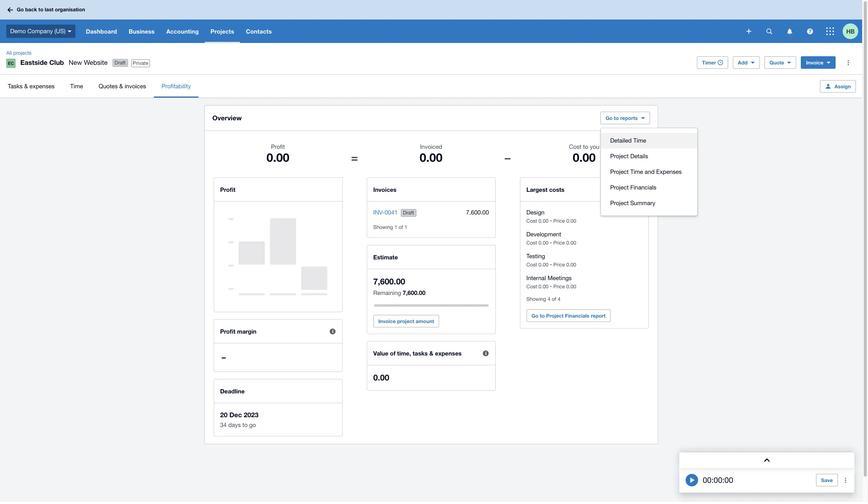 Task type: locate. For each thing, give the bounding box(es) containing it.
2 vertical spatial time
[[631, 168, 643, 175]]

0 horizontal spatial of
[[390, 350, 396, 357]]

project inside "link"
[[610, 200, 629, 206]]

2 horizontal spatial &
[[430, 350, 434, 357]]

to inside popup button
[[614, 115, 619, 121]]

profit
[[271, 143, 285, 150], [220, 186, 236, 193], [220, 328, 236, 335]]

invoice
[[806, 59, 824, 66], [378, 318, 396, 324]]

1 vertical spatial go
[[606, 115, 613, 121]]

time left and
[[631, 168, 643, 175]]

to
[[38, 6, 43, 13], [614, 115, 619, 121], [583, 143, 588, 150], [540, 313, 545, 319], [242, 422, 248, 428]]

• down the development
[[550, 240, 552, 246]]

project down showing 4 of 4
[[546, 313, 564, 319]]

project summary
[[610, 200, 656, 206]]

more options image
[[838, 472, 854, 488]]

financials up summary
[[631, 184, 657, 191]]

go inside banner
[[17, 6, 24, 13]]

invoice inside invoice project amount button
[[378, 318, 396, 324]]

1 horizontal spatial draft
[[403, 210, 414, 216]]

invoice project amount
[[378, 318, 434, 324]]

• inside internal meetings cost 0.00 • price 0.00
[[550, 284, 552, 290]]

meetings
[[548, 275, 572, 281]]

2 4 from the left
[[558, 296, 561, 302]]

to down showing 4 of 4
[[540, 313, 545, 319]]

0 horizontal spatial go
[[17, 6, 24, 13]]

0 horizontal spatial invoice
[[378, 318, 396, 324]]

svg image up quote popup button
[[787, 28, 792, 34]]

7,600.00 for 7,600.00
[[466, 209, 489, 216]]

go
[[249, 422, 256, 428]]

draft right 0041
[[403, 210, 414, 216]]

value of time, tasks & expenses
[[373, 350, 462, 357]]

to inside 20 dec 2023 34 days to go
[[242, 422, 248, 428]]

• inside development cost 0.00 • price 0.00
[[550, 240, 552, 246]]

all projects
[[6, 50, 31, 56]]

last
[[45, 6, 53, 13]]

1 horizontal spatial invoice
[[806, 59, 824, 66]]

showing down internal
[[527, 296, 546, 302]]

price for development
[[554, 240, 565, 246]]

1 • from the top
[[550, 218, 552, 224]]

svg image up quote
[[767, 28, 772, 34]]

20
[[220, 411, 228, 419]]

go back to last organisation
[[17, 6, 85, 13]]

1 price from the top
[[554, 218, 565, 224]]

2 price from the top
[[554, 240, 565, 246]]

0 horizontal spatial &
[[24, 83, 28, 89]]

company
[[27, 28, 53, 34]]

1 horizontal spatial showing
[[527, 296, 546, 302]]

project time and expenses link
[[601, 164, 698, 180]]

deadline
[[220, 388, 245, 395]]

• for development
[[550, 240, 552, 246]]

2 horizontal spatial of
[[552, 296, 556, 302]]

go left the reports
[[606, 115, 613, 121]]

4 • from the top
[[550, 284, 552, 290]]

• up meetings
[[550, 262, 552, 268]]

go left back
[[17, 6, 24, 13]]

inv-0041
[[373, 209, 398, 216]]

&
[[24, 83, 28, 89], [119, 83, 123, 89], [430, 350, 434, 357]]

svg image up invoice popup button
[[807, 28, 813, 34]]

1 vertical spatial time
[[634, 137, 646, 144]]

cost inside design cost 0.00 • price 0.00
[[527, 218, 537, 224]]

2 vertical spatial profit
[[220, 328, 236, 335]]

project for project details
[[610, 153, 629, 159]]

0 vertical spatial of
[[399, 224, 403, 230]]

projects
[[211, 28, 234, 35]]

0 vertical spatial financials
[[631, 184, 657, 191]]

go back to last organisation link
[[5, 3, 90, 17]]

financials left 'report'
[[565, 313, 590, 319]]

business button
[[123, 20, 160, 43]]

2 horizontal spatial go
[[606, 115, 613, 121]]

price up meetings
[[554, 262, 565, 268]]

project details link
[[601, 149, 698, 164]]

to left the you
[[583, 143, 588, 150]]

cost for development
[[527, 240, 537, 246]]

• up the development
[[550, 218, 552, 224]]

0 vertical spatial draft
[[115, 60, 126, 66]]

invoice up 'assign' button
[[806, 59, 824, 66]]

invoice for invoice project amount
[[378, 318, 396, 324]]

svg image up add popup button at the top
[[747, 29, 752, 34]]

save
[[821, 477, 833, 483]]

• inside design cost 0.00 • price 0.00
[[550, 218, 552, 224]]

hb
[[847, 28, 855, 35]]

banner
[[0, 0, 863, 43]]

to left go
[[242, 422, 248, 428]]

• inside testing cost 0.00 • price 0.00
[[550, 262, 552, 268]]

0.00
[[267, 150, 289, 165], [420, 150, 443, 165], [573, 150, 596, 165], [539, 218, 549, 224], [567, 218, 576, 224], [539, 240, 549, 246], [567, 240, 576, 246], [539, 262, 549, 268], [567, 262, 576, 268], [539, 284, 549, 290], [567, 284, 576, 290], [373, 373, 389, 383]]

estimate
[[373, 254, 398, 261]]

showing down the inv-0041 link
[[373, 224, 393, 230]]

price inside design cost 0.00 • price 0.00
[[554, 218, 565, 224]]

project inside button
[[546, 313, 564, 319]]

=
[[351, 150, 358, 165]]

price for testing
[[554, 262, 565, 268]]

0 vertical spatial time
[[70, 83, 83, 89]]

eastside club
[[20, 58, 64, 66]]

navigation containing dashboard
[[80, 20, 741, 43]]

2 1 from the left
[[405, 224, 407, 230]]

projects
[[13, 50, 31, 56]]

1 vertical spatial 7,600.00
[[373, 277, 405, 286]]

demo company (us)
[[10, 28, 66, 34]]

0 vertical spatial invoice
[[806, 59, 824, 66]]

expenses down 'eastside club'
[[30, 83, 55, 89]]

to inside button
[[540, 313, 545, 319]]

project for project financials
[[610, 184, 629, 191]]

1 vertical spatial profit
[[220, 186, 236, 193]]

ec
[[8, 61, 14, 66]]

• down meetings
[[550, 284, 552, 290]]

value
[[373, 350, 389, 357]]

go to reports
[[606, 115, 638, 121]]

1 vertical spatial showing
[[527, 296, 546, 302]]

svg image
[[7, 7, 13, 12], [827, 27, 834, 35], [767, 28, 772, 34], [67, 30, 71, 32]]

4 price from the top
[[554, 284, 565, 290]]

time for project
[[631, 168, 643, 175]]

price inside testing cost 0.00 • price 0.00
[[554, 262, 565, 268]]

1 horizontal spatial financials
[[631, 184, 657, 191]]

invoiced 0.00
[[420, 143, 443, 165]]

project up project summary
[[610, 184, 629, 191]]

1 vertical spatial expenses
[[435, 350, 462, 357]]

1
[[395, 224, 397, 230], [405, 224, 407, 230]]

2 vertical spatial go
[[532, 313, 539, 319]]

you
[[590, 143, 600, 150]]

showing for showing 4 of 4
[[527, 296, 546, 302]]

of for 4
[[552, 296, 556, 302]]

projects button
[[205, 20, 240, 43]]

showing for showing 1 of 1
[[373, 224, 393, 230]]

price up development cost 0.00 • price 0.00
[[554, 218, 565, 224]]

0 horizontal spatial financials
[[565, 313, 590, 319]]

project for project time and expenses
[[610, 168, 629, 175]]

assign
[[835, 83, 851, 89]]

price inside development cost 0.00 • price 0.00
[[554, 240, 565, 246]]

cost down design
[[527, 218, 537, 224]]

1 1 from the left
[[395, 224, 397, 230]]

timer button
[[697, 56, 728, 69]]

hb button
[[843, 20, 863, 43]]

expenses right tasks
[[435, 350, 462, 357]]

1 horizontal spatial expenses
[[435, 350, 462, 357]]

group
[[601, 128, 698, 216]]

• for testing
[[550, 262, 552, 268]]

svg image right (us)
[[67, 30, 71, 32]]

2 vertical spatial of
[[390, 350, 396, 357]]

3 • from the top
[[550, 262, 552, 268]]

0041
[[385, 209, 398, 216]]

tasks & expenses
[[8, 83, 55, 89]]

go inside button
[[532, 313, 539, 319]]

price
[[554, 218, 565, 224], [554, 240, 565, 246], [554, 262, 565, 268], [554, 284, 565, 290]]

draft
[[115, 60, 126, 66], [403, 210, 414, 216]]

0 vertical spatial showing
[[373, 224, 393, 230]]

to inside cost to you 0.00
[[583, 143, 588, 150]]

to left the reports
[[614, 115, 619, 121]]

financials
[[631, 184, 657, 191], [565, 313, 590, 319]]

cost left the you
[[569, 143, 582, 150]]

internal meetings cost 0.00 • price 0.00
[[527, 275, 576, 290]]

1 vertical spatial financials
[[565, 313, 590, 319]]

0 vertical spatial go
[[17, 6, 24, 13]]

time for detailed
[[634, 137, 646, 144]]

2 • from the top
[[550, 240, 552, 246]]

invoice for invoice
[[806, 59, 824, 66]]

cost inside testing cost 0.00 • price 0.00
[[527, 262, 537, 268]]

3 price from the top
[[554, 262, 565, 268]]

price down the development
[[554, 240, 565, 246]]

project down detailed
[[610, 153, 629, 159]]

more options image
[[841, 55, 856, 70]]

back
[[25, 6, 37, 13]]

to left last
[[38, 6, 43, 13]]

no profit information available image
[[229, 209, 327, 304]]

more info image
[[478, 345, 494, 361]]

2 horizontal spatial svg image
[[807, 28, 813, 34]]

profitability
[[162, 83, 191, 89]]

0 horizontal spatial 4
[[548, 296, 551, 302]]

0 horizontal spatial showing
[[373, 224, 393, 230]]

1 horizontal spatial 1
[[405, 224, 407, 230]]

invoice inside invoice popup button
[[806, 59, 824, 66]]

of for 1
[[399, 224, 403, 230]]

cost down testing
[[527, 262, 537, 268]]

time down the new
[[70, 83, 83, 89]]

cost for testing
[[527, 262, 537, 268]]

navigation
[[80, 20, 741, 43]]

svg image inside go back to last organisation link
[[7, 7, 13, 12]]

profit inside profit 0.00
[[271, 143, 285, 150]]

1 vertical spatial invoice
[[378, 318, 396, 324]]

demo company (us) button
[[0, 20, 80, 43]]

cost up testing
[[527, 240, 537, 246]]

1 vertical spatial of
[[552, 296, 556, 302]]

list box
[[601, 128, 698, 216]]

1 horizontal spatial &
[[119, 83, 123, 89]]

go inside popup button
[[606, 115, 613, 121]]

save button
[[816, 474, 838, 487]]

invoice left project
[[378, 318, 396, 324]]

project
[[610, 153, 629, 159], [610, 168, 629, 175], [610, 184, 629, 191], [610, 200, 629, 206], [546, 313, 564, 319]]

largest
[[527, 186, 548, 193]]

inv-
[[373, 209, 385, 216]]

cost down internal
[[527, 284, 537, 290]]

7,600.00
[[466, 209, 489, 216], [373, 277, 405, 286], [403, 289, 426, 296]]

0 horizontal spatial expenses
[[30, 83, 55, 89]]

time up details
[[634, 137, 646, 144]]

0 vertical spatial 7,600.00
[[466, 209, 489, 216]]

1 horizontal spatial of
[[399, 224, 403, 230]]

costs
[[549, 186, 565, 193]]

0 horizontal spatial 1
[[395, 224, 397, 230]]

0 vertical spatial profit
[[271, 143, 285, 150]]

draft left 'private'
[[115, 60, 126, 66]]

tasks
[[413, 350, 428, 357]]

expenses
[[30, 83, 55, 89], [435, 350, 462, 357]]

eastside
[[20, 58, 48, 66]]

project down project details
[[610, 168, 629, 175]]

price down meetings
[[554, 284, 565, 290]]

group containing detailed time
[[601, 128, 698, 216]]

1 horizontal spatial 4
[[558, 296, 561, 302]]

development cost 0.00 • price 0.00
[[527, 231, 576, 246]]

of
[[399, 224, 403, 230], [552, 296, 556, 302], [390, 350, 396, 357]]

project financials
[[610, 184, 657, 191]]

svg image left back
[[7, 7, 13, 12]]

project down project financials
[[610, 200, 629, 206]]

more info image
[[325, 324, 341, 339]]

cost inside development cost 0.00 • price 0.00
[[527, 240, 537, 246]]

1 horizontal spatial go
[[532, 313, 539, 319]]

go down showing 4 of 4
[[532, 313, 539, 319]]

svg image
[[787, 28, 792, 34], [807, 28, 813, 34], [747, 29, 752, 34]]

svg image left hb
[[827, 27, 834, 35]]

tasks
[[8, 83, 23, 89]]

invoices
[[373, 186, 397, 193]]



Task type: vqa. For each thing, say whether or not it's contained in the screenshot.
the INV-0041
yes



Task type: describe. For each thing, give the bounding box(es) containing it.
project summary link
[[601, 195, 698, 211]]

cost for design
[[527, 218, 537, 224]]

time link
[[62, 75, 91, 98]]

invoiced
[[420, 143, 442, 150]]

remaining
[[373, 290, 401, 296]]

cost inside internal meetings cost 0.00 • price 0.00
[[527, 284, 537, 290]]

all
[[6, 50, 12, 56]]

quote
[[770, 59, 785, 66]]

invoice project amount button
[[373, 315, 439, 327]]

7,600.00 for 7,600.00 remaining 7,600.00
[[373, 277, 405, 286]]

accounting
[[166, 28, 199, 35]]

reports
[[620, 115, 638, 121]]

detailed
[[610, 137, 632, 144]]

& for tasks
[[24, 83, 28, 89]]

timer
[[702, 59, 716, 66]]

showing 1 of 1
[[373, 224, 407, 230]]

0.00 inside cost to you 0.00
[[573, 150, 596, 165]]

−
[[504, 150, 511, 165]]

svg image inside demo company (us) popup button
[[67, 30, 71, 32]]

financials inside group
[[631, 184, 657, 191]]

to for cost to you 0.00
[[583, 143, 588, 150]]

expenses
[[656, 168, 682, 175]]

go to reports button
[[601, 112, 650, 124]]

contacts
[[246, 28, 272, 35]]

inv-0041 link
[[373, 209, 398, 216]]

new
[[69, 59, 82, 66]]

invoice button
[[801, 56, 836, 69]]

go for go to project financials report
[[532, 313, 539, 319]]

organisation
[[55, 6, 85, 13]]

00:00:00
[[703, 476, 733, 485]]

design cost 0.00 • price 0.00
[[527, 209, 576, 224]]

financials inside button
[[565, 313, 590, 319]]

add button
[[733, 56, 760, 69]]

1 vertical spatial draft
[[403, 210, 414, 216]]

list box containing detailed time
[[601, 128, 698, 216]]

go to project financials report
[[532, 313, 606, 319]]

testing
[[527, 253, 545, 259]]

business
[[129, 28, 155, 35]]

project time and expenses
[[610, 168, 682, 175]]

price for design
[[554, 218, 565, 224]]

0 horizontal spatial svg image
[[747, 29, 752, 34]]

go for go back to last organisation
[[17, 6, 24, 13]]

largest costs
[[527, 186, 565, 193]]

internal
[[527, 275, 546, 281]]

0 horizontal spatial draft
[[115, 60, 126, 66]]

details
[[631, 153, 648, 159]]

2023
[[244, 411, 259, 419]]

& for quotes
[[119, 83, 123, 89]]

project financials link
[[601, 180, 698, 195]]

dashboard link
[[80, 20, 123, 43]]

to for go to project financials report
[[540, 313, 545, 319]]

testing cost 0.00 • price 0.00
[[527, 253, 576, 268]]

tasks & expenses link
[[0, 75, 62, 98]]

all projects link
[[3, 49, 35, 57]]

detailed time
[[610, 137, 646, 144]]

20 dec 2023 34 days to go
[[220, 411, 259, 428]]

project details
[[610, 153, 648, 159]]

club
[[49, 58, 64, 66]]

quotes
[[99, 83, 118, 89]]

1 4 from the left
[[548, 296, 551, 302]]

new website
[[69, 59, 108, 66]]

to for go to reports
[[614, 115, 619, 121]]

development
[[527, 231, 561, 238]]

start timer image
[[686, 474, 698, 487]]

go to project financials report button
[[527, 310, 611, 322]]

report
[[591, 313, 606, 319]]

go for go to reports
[[606, 115, 613, 121]]

• for design
[[550, 218, 552, 224]]

project for project summary
[[610, 200, 629, 206]]

7,600.00 remaining 7,600.00
[[373, 277, 426, 296]]

to inside banner
[[38, 6, 43, 13]]

profit for margin
[[220, 328, 236, 335]]

quote button
[[765, 56, 797, 69]]

banner containing hb
[[0, 0, 863, 43]]

demo
[[10, 28, 26, 34]]

cost inside cost to you 0.00
[[569, 143, 582, 150]]

quotes & invoices link
[[91, 75, 154, 98]]

showing 4 of 4
[[527, 296, 561, 302]]

0 vertical spatial expenses
[[30, 83, 55, 89]]

accounting button
[[160, 20, 205, 43]]

–
[[222, 353, 226, 362]]

profit margin
[[220, 328, 257, 335]]

design
[[527, 209, 545, 216]]

private
[[133, 60, 148, 66]]

cost to you 0.00
[[569, 143, 600, 165]]

price inside internal meetings cost 0.00 • price 0.00
[[554, 284, 565, 290]]

dec
[[229, 411, 242, 419]]

amount
[[416, 318, 434, 324]]

overview
[[212, 114, 242, 122]]

project
[[397, 318, 414, 324]]

margin
[[237, 328, 257, 335]]

add
[[738, 59, 748, 66]]

(us)
[[54, 28, 66, 34]]

invoices
[[125, 83, 146, 89]]

dashboard
[[86, 28, 117, 35]]

website
[[84, 59, 108, 66]]

days
[[228, 422, 241, 428]]

2 vertical spatial 7,600.00
[[403, 289, 426, 296]]

and
[[645, 168, 655, 175]]

contacts button
[[240, 20, 278, 43]]

1 horizontal spatial svg image
[[787, 28, 792, 34]]

time,
[[397, 350, 411, 357]]

profit for 0.00
[[271, 143, 285, 150]]



